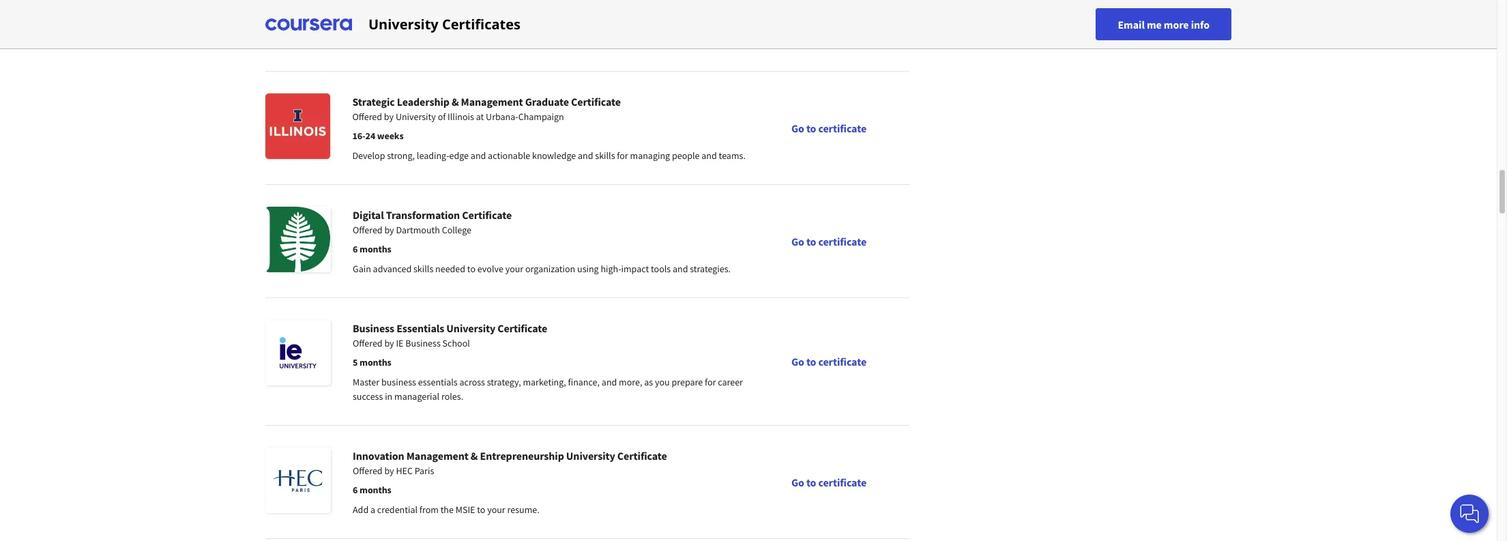 Task type: describe. For each thing, give the bounding box(es) containing it.
offered inside business essentials university certificate offered by ie business school 5 months
[[353, 337, 383, 349]]

university inside strategic leadership & management graduate certificate offered by university of illinois at urbana-champaign 16-24 weeks
[[396, 111, 436, 123]]

university of illinois at urbana-champaign image for strategic leadership & management graduate certificate
[[265, 93, 331, 159]]

strategy,
[[487, 376, 521, 388]]

certificate for innovation management & entrepreneurship university certificate
[[818, 475, 867, 489]]

ie
[[396, 337, 404, 349]]

add
[[353, 504, 369, 516]]

and right edge
[[471, 149, 486, 162]]

& for management
[[452, 95, 459, 108]]

certificate for strategic leadership & management graduate certificate
[[818, 121, 867, 135]]

40
[[365, 16, 375, 29]]

and left teams.
[[702, 149, 717, 162]]

champaign
[[518, 111, 564, 123]]

master business essentials across strategy, marketing, finance, and more, as you prepare for career success in managerial roles.
[[353, 376, 743, 403]]

strategies.
[[690, 263, 731, 275]]

a
[[370, 504, 375, 516]]

advanced
[[373, 263, 412, 275]]

email me more info
[[1118, 17, 1210, 31]]

evolve
[[477, 263, 503, 275]]

entrepreneurship
[[480, 449, 564, 463]]

practice
[[394, 36, 426, 48]]

hec paris image
[[265, 448, 331, 513]]

more
[[1164, 17, 1189, 31]]

leading-
[[417, 149, 449, 162]]

1 horizontal spatial for
[[617, 149, 628, 162]]

essentials
[[397, 321, 444, 335]]

university inside business essentials university certificate offered by ie business school 5 months
[[446, 321, 496, 335]]

master
[[353, 376, 379, 388]]

and right the knowledge
[[578, 149, 593, 162]]

credential
[[377, 504, 418, 516]]

organization
[[525, 263, 575, 275]]

managerial
[[394, 390, 440, 403]]

and inside master business essentials across strategy, marketing, finance, and more, as you prepare for career success in managerial roles.
[[602, 376, 617, 388]]

6 inside the digital transformation certificate offered by dartmouth college 6 months
[[353, 243, 358, 255]]

urbana-
[[486, 111, 518, 123]]

college
[[442, 224, 471, 236]]

and right 'accounting'
[[539, 36, 555, 48]]

you
[[655, 376, 670, 388]]

hec
[[396, 465, 413, 477]]

edge
[[449, 149, 469, 162]]

to for digital transformation certificate
[[806, 234, 816, 248]]

management inside strategic leadership & management graduate certificate offered by university of illinois at urbana-champaign 16-24 weeks
[[461, 95, 523, 108]]

1 vertical spatial your
[[487, 504, 505, 516]]

more,
[[619, 376, 642, 388]]

learn and practice skills for solving accounting and business challenges.
[[352, 36, 638, 48]]

management inside innovation management & entrepreneurship university certificate offered by hec paris 6 months
[[406, 449, 469, 463]]

gain advanced skills needed to evolve your organization using high-impact tools and strategies.
[[353, 263, 731, 275]]

strategic leadership & management graduate certificate offered by university of illinois at urbana-champaign 16-24 weeks
[[352, 95, 621, 142]]

innovation
[[353, 449, 404, 463]]

16-
[[352, 130, 365, 142]]

certificate inside strategic leadership & management graduate certificate offered by university of illinois at urbana-champaign 16-24 weeks
[[571, 95, 621, 108]]

teams.
[[719, 149, 746, 162]]

0 vertical spatial business
[[353, 321, 394, 335]]

by inside business essentials university certificate offered by ie business school 5 months
[[384, 337, 394, 349]]

certificates
[[442, 15, 521, 33]]

paris
[[415, 465, 434, 477]]

coursera image
[[265, 13, 352, 35]]

the
[[441, 504, 454, 516]]

offered inside innovation management & entrepreneurship university certificate offered by hec paris 6 months
[[353, 465, 383, 477]]

prepare
[[672, 376, 703, 388]]

tools
[[651, 263, 671, 275]]

marketing,
[[523, 376, 566, 388]]

msie
[[456, 504, 475, 516]]

strategic
[[352, 95, 395, 108]]

managing
[[630, 149, 670, 162]]

0 vertical spatial for
[[450, 36, 461, 48]]

5
[[353, 356, 358, 368]]

digital transformation certificate offered by dartmouth college 6 months
[[353, 208, 512, 255]]

dartmouth
[[396, 224, 440, 236]]

to for strategic leadership & management graduate certificate
[[806, 121, 816, 135]]

6 inside innovation management & entrepreneurship university certificate offered by hec paris 6 months
[[353, 484, 358, 496]]

email
[[1118, 17, 1145, 31]]

go to certificate for strategic leadership & management graduate certificate
[[791, 121, 867, 135]]

business inside master business essentials across strategy, marketing, finance, and more, as you prepare for career success in managerial roles.
[[381, 376, 416, 388]]

by inside innovation management & entrepreneurship university certificate offered by hec paris 6 months
[[384, 465, 394, 477]]

months inside innovation management & entrepreneurship university certificate offered by hec paris 6 months
[[360, 484, 391, 496]]

career
[[718, 376, 743, 388]]

offered inside the digital transformation certificate offered by dartmouth college 6 months
[[353, 224, 383, 236]]

solving
[[463, 36, 491, 48]]



Task type: locate. For each thing, give the bounding box(es) containing it.
university of illinois at urbana-champaign image
[[265, 0, 331, 46], [265, 93, 331, 159]]

0 vertical spatial management
[[461, 95, 523, 108]]

transformation
[[386, 208, 460, 222]]

24-
[[352, 16, 365, 29]]

management up the paris
[[406, 449, 469, 463]]

people
[[672, 149, 700, 162]]

1 vertical spatial university of illinois at urbana-champaign image
[[265, 93, 331, 159]]

go to certificate for digital transformation certificate
[[791, 234, 867, 248]]

4 certificate from the top
[[818, 475, 867, 489]]

business
[[557, 36, 592, 48], [381, 376, 416, 388]]

& inside strategic leadership & management graduate certificate offered by university of illinois at urbana-champaign 16-24 weeks
[[452, 95, 459, 108]]

months inside the digital transformation certificate offered by dartmouth college 6 months
[[360, 243, 391, 255]]

to
[[806, 121, 816, 135], [806, 234, 816, 248], [467, 263, 476, 275], [806, 355, 816, 368], [806, 475, 816, 489], [477, 504, 485, 516]]

for
[[450, 36, 461, 48], [617, 149, 628, 162], [705, 376, 716, 388]]

accounting
[[493, 36, 538, 48]]

3 go from the top
[[791, 355, 804, 368]]

certificate inside business essentials university certificate offered by ie business school 5 months
[[498, 321, 547, 335]]

certificate inside innovation management & entrepreneurship university certificate offered by hec paris 6 months
[[617, 449, 667, 463]]

& for entrepreneurship
[[471, 449, 478, 463]]

to for business essentials university certificate
[[806, 355, 816, 368]]

& inside innovation management & entrepreneurship university certificate offered by hec paris 6 months
[[471, 449, 478, 463]]

essentials
[[418, 376, 458, 388]]

& up illinois
[[452, 95, 459, 108]]

ie business school image
[[265, 320, 331, 386]]

using
[[577, 263, 599, 275]]

weeks right 24
[[377, 130, 404, 142]]

offered down strategic
[[352, 111, 382, 123]]

skills
[[428, 36, 448, 48], [595, 149, 615, 162], [413, 263, 433, 275]]

and down 24-40 weeks
[[377, 36, 392, 48]]

1 horizontal spatial business
[[557, 36, 592, 48]]

months
[[360, 243, 391, 255], [360, 356, 391, 368], [360, 484, 391, 496]]

certificate
[[818, 121, 867, 135], [818, 234, 867, 248], [818, 355, 867, 368], [818, 475, 867, 489]]

chat with us image
[[1459, 503, 1481, 525]]

2 certificate from the top
[[818, 234, 867, 248]]

high-
[[601, 263, 621, 275]]

success
[[353, 390, 383, 403]]

6 up the gain
[[353, 243, 358, 255]]

skills left 'needed'
[[413, 263, 433, 275]]

me
[[1147, 17, 1162, 31]]

months inside business essentials university certificate offered by ie business school 5 months
[[360, 356, 391, 368]]

business up the 5
[[353, 321, 394, 335]]

your right evolve
[[505, 263, 524, 275]]

for left 'career'
[[705, 376, 716, 388]]

management up the urbana-
[[461, 95, 523, 108]]

3 months from the top
[[360, 484, 391, 496]]

0 horizontal spatial &
[[452, 95, 459, 108]]

offered
[[352, 111, 382, 123], [353, 224, 383, 236], [353, 337, 383, 349], [353, 465, 383, 477]]

by inside strategic leadership & management graduate certificate offered by university of illinois at urbana-champaign 16-24 weeks
[[384, 111, 394, 123]]

go to certificate for business essentials university certificate
[[791, 355, 867, 368]]

0 vertical spatial &
[[452, 95, 459, 108]]

weeks inside strategic leadership & management graduate certificate offered by university of illinois at urbana-champaign 16-24 weeks
[[377, 130, 404, 142]]

certificate for business essentials university certificate
[[818, 355, 867, 368]]

develop
[[352, 149, 385, 162]]

and left more,
[[602, 376, 617, 388]]

1 vertical spatial business
[[381, 376, 416, 388]]

go for innovation management & entrepreneurship university certificate
[[791, 475, 804, 489]]

business
[[353, 321, 394, 335], [405, 337, 441, 349]]

digital
[[353, 208, 384, 222]]

at
[[476, 111, 484, 123]]

1 vertical spatial for
[[617, 149, 628, 162]]

2 go to certificate from the top
[[791, 234, 867, 248]]

go to certificate
[[791, 121, 867, 135], [791, 234, 867, 248], [791, 355, 867, 368], [791, 475, 867, 489]]

offered down digital
[[353, 224, 383, 236]]

add a credential from the msie to your resume.
[[353, 504, 540, 516]]

0 vertical spatial weeks
[[377, 16, 404, 29]]

3 certificate from the top
[[818, 355, 867, 368]]

offered up the 5
[[353, 337, 383, 349]]

university inside innovation management & entrepreneurship university certificate offered by hec paris 6 months
[[566, 449, 615, 463]]

by inside the digital transformation certificate offered by dartmouth college 6 months
[[384, 224, 394, 236]]

months up the gain
[[360, 243, 391, 255]]

months up a in the left of the page
[[360, 484, 391, 496]]

2 vertical spatial for
[[705, 376, 716, 388]]

1 go from the top
[[791, 121, 804, 135]]

by left ie
[[384, 337, 394, 349]]

1 6 from the top
[[353, 243, 358, 255]]

1 vertical spatial 6
[[353, 484, 358, 496]]

business left 'challenges.'
[[557, 36, 592, 48]]

skills down "university certificates"
[[428, 36, 448, 48]]

3 go to certificate from the top
[[791, 355, 867, 368]]

university certificates
[[368, 15, 521, 33]]

0 vertical spatial business
[[557, 36, 592, 48]]

offered down innovation
[[353, 465, 383, 477]]

by down strategic
[[384, 111, 394, 123]]

2 vertical spatial skills
[[413, 263, 433, 275]]

develop strong, leading-edge and actionable knowledge and skills for managing people and teams.
[[352, 149, 746, 162]]

0 vertical spatial months
[[360, 243, 391, 255]]

email me more info button
[[1096, 8, 1232, 40]]

finance,
[[568, 376, 600, 388]]

graduate
[[525, 95, 569, 108]]

24
[[365, 130, 375, 142]]

needed
[[435, 263, 465, 275]]

go
[[791, 121, 804, 135], [791, 234, 804, 248], [791, 355, 804, 368], [791, 475, 804, 489]]

university
[[368, 15, 439, 33], [396, 111, 436, 123], [446, 321, 496, 335], [566, 449, 615, 463]]

to for innovation management & entrepreneurship university certificate
[[806, 475, 816, 489]]

offered inside strategic leadership & management graduate certificate offered by university of illinois at urbana-champaign 16-24 weeks
[[352, 111, 382, 123]]

dartmouth college image
[[265, 207, 331, 272]]

1 vertical spatial skills
[[595, 149, 615, 162]]

go to certificate for innovation management & entrepreneurship university certificate
[[791, 475, 867, 489]]

and
[[377, 36, 392, 48], [539, 36, 555, 48], [471, 149, 486, 162], [578, 149, 593, 162], [702, 149, 717, 162], [673, 263, 688, 275], [602, 376, 617, 388]]

leadership
[[397, 95, 450, 108]]

for down "university certificates"
[[450, 36, 461, 48]]

gain
[[353, 263, 371, 275]]

2 months from the top
[[360, 356, 391, 368]]

4 go from the top
[[791, 475, 804, 489]]

illinois
[[448, 111, 474, 123]]

2 go from the top
[[791, 234, 804, 248]]

0 vertical spatial university of illinois at urbana-champaign image
[[265, 0, 331, 46]]

as
[[644, 376, 653, 388]]

actionable
[[488, 149, 530, 162]]

certificate inside the digital transformation certificate offered by dartmouth college 6 months
[[462, 208, 512, 222]]

of
[[438, 111, 446, 123]]

certificate for digital transformation certificate
[[818, 234, 867, 248]]

for left managing at the top left of page
[[617, 149, 628, 162]]

2 6 from the top
[[353, 484, 358, 496]]

innovation management & entrepreneurship university certificate offered by hec paris 6 months
[[353, 449, 667, 496]]

1 certificate from the top
[[818, 121, 867, 135]]

business down essentials
[[405, 337, 441, 349]]

weeks right 40
[[377, 16, 404, 29]]

2 weeks from the top
[[377, 130, 404, 142]]

1 university of illinois at urbana-champaign image from the top
[[265, 0, 331, 46]]

by
[[384, 111, 394, 123], [384, 224, 394, 236], [384, 337, 394, 349], [384, 465, 394, 477]]

from
[[420, 504, 439, 516]]

0 vertical spatial your
[[505, 263, 524, 275]]

2 vertical spatial months
[[360, 484, 391, 496]]

months right the 5
[[360, 356, 391, 368]]

in
[[385, 390, 393, 403]]

1 months from the top
[[360, 243, 391, 255]]

university of illinois at urbana-champaign image left 24-
[[265, 0, 331, 46]]

6 up add
[[353, 484, 358, 496]]

by left dartmouth
[[384, 224, 394, 236]]

resume.
[[507, 504, 540, 516]]

roles.
[[441, 390, 463, 403]]

& left entrepreneurship
[[471, 449, 478, 463]]

1 vertical spatial &
[[471, 449, 478, 463]]

0 horizontal spatial business
[[381, 376, 416, 388]]

school
[[443, 337, 470, 349]]

0 vertical spatial skills
[[428, 36, 448, 48]]

0 vertical spatial 6
[[353, 243, 358, 255]]

management
[[461, 95, 523, 108], [406, 449, 469, 463]]

2 university of illinois at urbana-champaign image from the top
[[265, 93, 331, 159]]

1 vertical spatial weeks
[[377, 130, 404, 142]]

1 horizontal spatial business
[[405, 337, 441, 349]]

business essentials university certificate offered by ie business school 5 months
[[353, 321, 547, 368]]

info
[[1191, 17, 1210, 31]]

go for business essentials university certificate
[[791, 355, 804, 368]]

and right tools
[[673, 263, 688, 275]]

skills left managing at the top left of page
[[595, 149, 615, 162]]

1 horizontal spatial &
[[471, 449, 478, 463]]

4 go to certificate from the top
[[791, 475, 867, 489]]

&
[[452, 95, 459, 108], [471, 449, 478, 463]]

business up in
[[381, 376, 416, 388]]

weeks
[[377, 16, 404, 29], [377, 130, 404, 142]]

challenges.
[[593, 36, 638, 48]]

go for strategic leadership & management graduate certificate
[[791, 121, 804, 135]]

university of illinois at urbana-champaign image left 16-
[[265, 93, 331, 159]]

24-40 weeks
[[352, 16, 404, 29]]

strong,
[[387, 149, 415, 162]]

go for digital transformation certificate
[[791, 234, 804, 248]]

6
[[353, 243, 358, 255], [353, 484, 358, 496]]

1 vertical spatial months
[[360, 356, 391, 368]]

by left hec
[[384, 465, 394, 477]]

1 weeks from the top
[[377, 16, 404, 29]]

for inside master business essentials across strategy, marketing, finance, and more, as you prepare for career success in managerial roles.
[[705, 376, 716, 388]]

0 horizontal spatial business
[[353, 321, 394, 335]]

0 horizontal spatial for
[[450, 36, 461, 48]]

1 go to certificate from the top
[[791, 121, 867, 135]]

2 horizontal spatial for
[[705, 376, 716, 388]]

knowledge
[[532, 149, 576, 162]]

learn
[[352, 36, 375, 48]]

your
[[505, 263, 524, 275], [487, 504, 505, 516]]

1 vertical spatial business
[[405, 337, 441, 349]]

your left "resume."
[[487, 504, 505, 516]]

university of illinois at urbana-champaign image for 24-40 weeks
[[265, 0, 331, 46]]

across
[[460, 376, 485, 388]]

impact
[[621, 263, 649, 275]]

1 vertical spatial management
[[406, 449, 469, 463]]



Task type: vqa. For each thing, say whether or not it's contained in the screenshot.
College
yes



